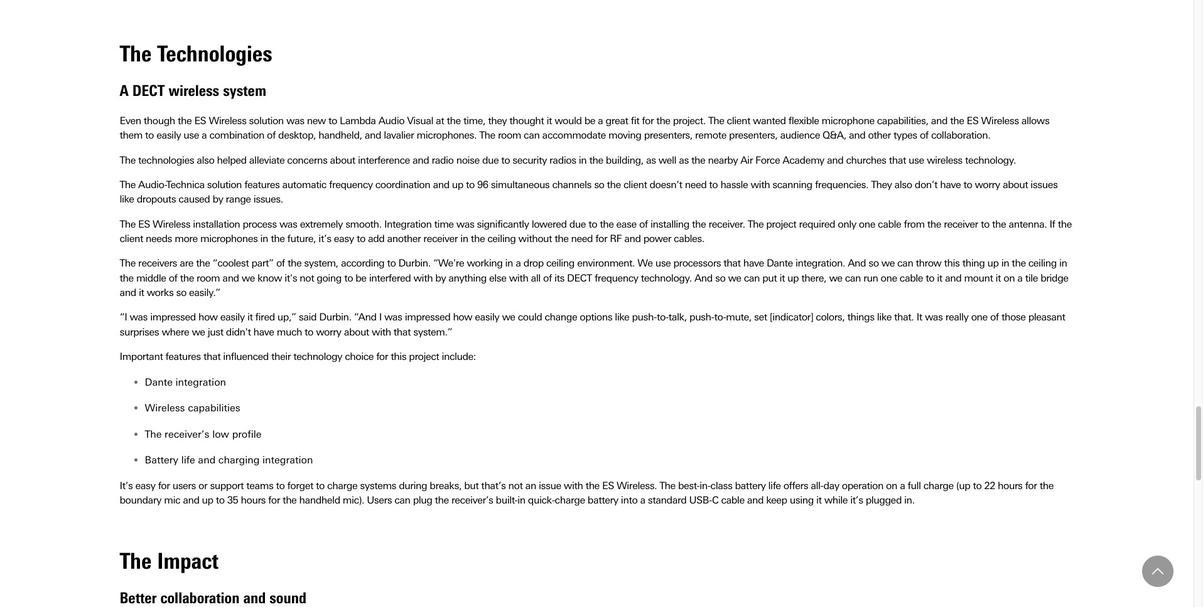 Task type: vqa. For each thing, say whether or not it's contained in the screenshot.
2nd to- from left
yes



Task type: describe. For each thing, give the bounding box(es) containing it.
one inside "i was impressed how easily it fired up," said durbin. "and i was impressed how easily we could change options like push-to-talk, push-to-mute, set [indicator] colors, things like that. it was really one of those pleasant surprises where we just didn't have much to worry about with that system."
[[971, 312, 988, 324]]

the up rf at right top
[[600, 218, 614, 230]]

to down the audio-technica solution features automatic frequency coordination and up to 96 simultaneous channels so the client doesn't need to hassle with scanning frequencies. they also don't have to worry about issues like dropouts caused by range issues.
[[588, 218, 597, 230]]

dect inside the receivers are the "coolest part" of the system, according to durbin. "we're working in a drop ceiling environment. we use processors that have dante integration. and so we can throw this thing up in the ceiling in the middle of the room and we know it's not going to be interfered with by anything else with all of its dect frequency technology. and so we can put it up there, we can run one cable to it and mount it on a tile bridge and it works so easily."
[[567, 272, 592, 284]]

2 impressed from the left
[[405, 312, 450, 324]]

(up
[[956, 480, 970, 492]]

operation
[[842, 480, 884, 492]]

1 vertical spatial and
[[694, 272, 713, 284]]

hassle
[[721, 179, 748, 191]]

and up or
[[198, 455, 216, 467]]

the down breaks,
[[435, 495, 449, 507]]

0 vertical spatial also
[[197, 154, 214, 166]]

ceiling inside the es wireless installation process was extremely smooth. integration time was significantly lowered due to the ease of installing the receiver. the project required only one cable from the receiver to the antenna. if the client needs more microphones in the future, it's easy to add another receiver in the ceiling without the need for rf and power cables.
[[487, 233, 516, 245]]

without
[[518, 233, 552, 245]]

the left building,
[[589, 154, 603, 166]]

0 horizontal spatial wireless
[[169, 82, 219, 100]]

we left could
[[502, 312, 515, 324]]

a
[[120, 82, 129, 100]]

to right don't
[[964, 179, 972, 191]]

talk,
[[669, 312, 687, 324]]

to left hassle
[[709, 179, 718, 191]]

cable inside the es wireless installation process was extremely smooth. integration time was significantly lowered due to the ease of installing the receiver. the project required only one cable from the receiver to the antenna. if the client needs more microphones in the future, it's easy to add another receiver in the ceiling without the need for rf and power cables.
[[878, 218, 901, 230]]

so inside the audio-technica solution features automatic frequency coordination and up to 96 simultaneous channels so the client doesn't need to hassle with scanning frequencies. they also don't have to worry about issues like dropouts caused by range issues.
[[594, 179, 604, 191]]

it down middle
[[139, 287, 144, 299]]

the right issue
[[586, 480, 600, 492]]

so down processors
[[715, 272, 726, 284]]

a left drop
[[516, 258, 521, 270]]

es down a dect wireless system at the top of page
[[194, 115, 206, 127]]

channels
[[552, 179, 592, 191]]

the up 'collaboration.'
[[950, 115, 964, 127]]

1 vertical spatial use
[[909, 154, 924, 166]]

thought
[[509, 115, 544, 127]]

and down users
[[183, 495, 199, 507]]

the right if on the right top
[[1058, 218, 1072, 230]]

are
[[180, 258, 193, 270]]

1 horizontal spatial charge
[[555, 495, 585, 507]]

and down "coolest
[[223, 272, 239, 284]]

the right from
[[927, 218, 941, 230]]

while
[[824, 495, 848, 507]]

system
[[223, 82, 266, 100]]

1 horizontal spatial easily
[[220, 312, 245, 324]]

range
[[226, 194, 251, 206]]

throw
[[916, 258, 942, 270]]

the down are
[[180, 272, 194, 284]]

remote
[[695, 129, 727, 141]]

up left "there," on the top of page
[[788, 272, 799, 284]]

also inside the audio-technica solution features automatic frequency coordination and up to 96 simultaneous channels so the client doesn't need to hassle with scanning frequencies. they also don't have to worry about issues like dropouts caused by range issues.
[[895, 179, 912, 191]]

a left tile
[[1017, 272, 1023, 284]]

of up it's
[[276, 258, 285, 270]]

dante inside the receivers are the "coolest part" of the system, according to durbin. "we're working in a drop ceiling environment. we use processors that have dante integration. and so we can throw this thing up in the ceiling in the middle of the room and we know it's not going to be interfered with by anything else with all of its dect frequency technology. and so we can put it up there, we can run one cable to it and mount it on a tile bridge and it works so easily."
[[767, 258, 793, 270]]

with inside the audio-technica solution features automatic frequency coordination and up to 96 simultaneous channels so the client doesn't need to hassle with scanning frequencies. they also don't have to worry about issues like dropouts caused by range issues.
[[751, 179, 770, 191]]

we down part"
[[242, 272, 255, 284]]

audience
[[780, 129, 820, 141]]

lavalier
[[384, 129, 414, 141]]

so right 'works'
[[176, 287, 186, 299]]

colors,
[[816, 312, 845, 324]]

can left run
[[845, 272, 861, 284]]

it's inside the es wireless installation process was extremely smooth. integration time was significantly lowered due to the ease of installing the receiver. the project required only one cable from the receiver to the antenna. if the client needs more microphones in the future, it's easy to add another receiver in the ceiling without the need for rf and power cables.
[[319, 233, 331, 245]]

power
[[644, 233, 671, 245]]

quick-
[[528, 495, 555, 507]]

this inside the receivers are the "coolest part" of the system, according to durbin. "we're working in a drop ceiling environment. we use processors that have dante integration. and so we can throw this thing up in the ceiling in the middle of the room and we know it's not going to be interfered with by anything else with all of its dect frequency technology. and so we can put it up there, we can run one cable to it and mount it on a tile bridge and it works so easily."
[[944, 258, 960, 270]]

be inside the receivers are the "coolest part" of the system, according to durbin. "we're working in a drop ceiling environment. we use processors that have dante integration. and so we can throw this thing up in the ceiling in the middle of the room and we know it's not going to be interfered with by anything else with all of its dect frequency technology. and so we can put it up there, we can run one cable to it and mount it on a tile bridge and it works so easily."
[[356, 272, 366, 284]]

the down forget
[[283, 495, 297, 507]]

to down throw
[[926, 272, 934, 284]]

to inside "i was impressed how easily it fired up," said durbin. "and i was impressed how easily we could change options like push-to-talk, push-to-mute, set [indicator] colors, things like that. it was really one of those pleasant surprises where we just didn't have much to worry about with that system."
[[305, 326, 313, 338]]

up inside the audio-technica solution features automatic frequency coordination and up to 96 simultaneous channels so the client doesn't need to hassle with scanning frequencies. they also don't have to worry about issues like dropouts caused by range issues.
[[452, 179, 463, 191]]

system,
[[304, 258, 338, 270]]

with left all at the left top of the page
[[509, 272, 528, 284]]

alleviate
[[249, 154, 285, 166]]

"we're
[[433, 258, 464, 270]]

during
[[399, 480, 427, 492]]

time
[[434, 218, 454, 230]]

the inside the receivers are the "coolest part" of the system, according to durbin. "we're working in a drop ceiling environment. we use processors that have dante integration. and so we can throw this thing up in the ceiling in the middle of the room and we know it's not going to be interfered with by anything else with all of its dect frequency technology. and so we can put it up there, we can run one cable to it and mount it on a tile bridge and it works so easily."
[[120, 258, 136, 270]]

1 horizontal spatial battery
[[735, 480, 766, 492]]

a left full
[[900, 480, 905, 492]]

it right the mount on the top of page
[[996, 272, 1001, 284]]

we left throw
[[882, 258, 895, 270]]

the inside it's easy for users or support teams to forget to charge systems during breaks, but that's not an issue with the es wireless. the best-in-class battery life offers all-day operation on a full charge (up to 22 hours for the boundary mic and up to 35 hours for the handheld mic). users can plug the receiver's built-in quick-charge battery into a standard usb-c cable and keep using it while it's plugged in.
[[660, 480, 676, 492]]

the down lowered
[[555, 233, 569, 245]]

the es wireless installation process was extremely smooth. integration time was significantly lowered due to the ease of installing the receiver. the project required only one cable from the receiver to the antenna. if the client needs more microphones in the future, it's easy to add another receiver in the ceiling without the need for rf and power cables.
[[120, 218, 1072, 245]]

smooth.
[[345, 218, 382, 230]]

and up the "i at the bottom left of page
[[120, 287, 136, 299]]

it's inside it's easy for users or support teams to forget to charge systems during breaks, but that's not an issue with the es wireless. the best-in-class battery life offers all-day operation on a full charge (up to 22 hours for the boundary mic and up to 35 hours for the handheld mic). users can plug the receiver's built-in quick-charge battery into a standard usb-c cable and keep using it while it's plugged in.
[[850, 495, 863, 507]]

was right the i
[[384, 312, 402, 324]]

of right all at the left top of the page
[[543, 272, 552, 284]]

technology. inside the receivers are the "coolest part" of the system, according to durbin. "we're working in a drop ceiling environment. we use processors that have dante integration. and so we can throw this thing up in the ceiling in the middle of the room and we know it's not going to be interfered with by anything else with all of its dect frequency technology. and so we can put it up there, we can run one cable to it and mount it on a tile bridge and it works so easily."
[[641, 272, 692, 284]]

1 horizontal spatial and
[[848, 258, 866, 270]]

and down microphone
[[849, 129, 866, 141]]

wireless left the allows
[[981, 115, 1019, 127]]

air
[[741, 154, 753, 166]]

anything
[[449, 272, 487, 284]]

radio
[[432, 154, 454, 166]]

have inside "i was impressed how easily it fired up," said durbin. "and i was impressed how easily we could change options like push-to-talk, push-to-mute, set [indicator] colors, things like that. it was really one of those pleasant surprises where we just didn't have much to worry about with that system."
[[253, 326, 274, 338]]

in right radios at the top left of the page
[[579, 154, 587, 166]]

don't
[[915, 179, 938, 191]]

to left forget
[[276, 480, 285, 492]]

collaboration.
[[931, 129, 991, 141]]

for inside 'even though the es wireless solution was new to lambda audio visual at the time, they thought it would be a great fit for the project. the client wanted flexible microphone capabilities, and the es wireless allows them to easily use a combination of desktop, handheld, and lavalier microphones. the room can accommodate moving presenters, remote presenters, audience q&a, and other types of collaboration.'
[[642, 115, 654, 127]]

1 horizontal spatial ceiling
[[546, 258, 575, 270]]

0 vertical spatial about
[[330, 154, 355, 166]]

2 horizontal spatial easily
[[475, 312, 499, 324]]

with right interfered
[[413, 272, 433, 284]]

microphones.
[[417, 129, 477, 141]]

those
[[1002, 312, 1026, 324]]

0 horizontal spatial battery
[[588, 495, 618, 507]]

life inside it's easy for users or support teams to forget to charge systems during breaks, but that's not an issue with the es wireless. the best-in-class battery life offers all-day operation on a full charge (up to 22 hours for the boundary mic and up to 35 hours for the handheld mic). users can plug the receiver's built-in quick-charge battery into a standard usb-c cable and keep using it while it's plugged in.
[[768, 480, 781, 492]]

and left radio at top left
[[413, 154, 429, 166]]

0 vertical spatial receiver
[[944, 218, 978, 230]]

features inside the audio-technica solution features automatic frequency coordination and up to 96 simultaneous channels so the client doesn't need to hassle with scanning frequencies. they also don't have to worry about issues like dropouts caused by range issues.
[[244, 179, 280, 191]]

accommodate
[[542, 129, 606, 141]]

the audio-technica solution features automatic frequency coordination and up to 96 simultaneous channels so the client doesn't need to hassle with scanning frequencies. they also don't have to worry about issues like dropouts caused by range issues.
[[120, 179, 1058, 206]]

to left security
[[501, 154, 510, 166]]

that down just
[[203, 351, 221, 363]]

0 horizontal spatial life
[[181, 455, 195, 467]]

the right at
[[447, 115, 461, 127]]

"i
[[120, 312, 127, 324]]

to right new in the left of the page
[[328, 115, 337, 127]]

time,
[[463, 115, 485, 127]]

it inside 'even though the es wireless solution was new to lambda audio visual at the time, they thought it would be a great fit for the project. the client wanted flexible microphone capabilities, and the es wireless allows them to easily use a combination of desktop, handheld, and lavalier microphones. the room can accommodate moving presenters, remote presenters, audience q&a, and other types of collaboration.'
[[547, 115, 552, 127]]

to up thing
[[981, 218, 990, 230]]

was up surprises
[[130, 312, 148, 324]]

going
[[317, 272, 342, 284]]

class
[[711, 480, 732, 492]]

cables.
[[674, 233, 705, 245]]

cable inside the receivers are the "coolest part" of the system, according to durbin. "we're working in a drop ceiling environment. we use processors that have dante integration. and so we can throw this thing up in the ceiling in the middle of the room and we know it's not going to be interfered with by anything else with all of its dect frequency technology. and so we can put it up there, we can run one cable to it and mount it on a tile bridge and it works so easily."
[[900, 272, 923, 284]]

wireless down dante integration
[[145, 403, 185, 415]]

"coolest
[[213, 258, 249, 270]]

0 horizontal spatial charge
[[327, 480, 357, 492]]

and left the mount on the top of page
[[945, 272, 962, 284]]

1 to- from the left
[[657, 312, 669, 324]]

coordination
[[375, 179, 430, 191]]

its
[[554, 272, 565, 284]]

building,
[[606, 154, 644, 166]]

35
[[227, 495, 238, 507]]

2 push- from the left
[[690, 312, 714, 324]]

to right going
[[344, 272, 353, 284]]

can left put
[[744, 272, 760, 284]]

of up the alleviate
[[267, 129, 276, 141]]

according
[[341, 258, 385, 270]]

in up bridge
[[1059, 258, 1067, 270]]

interfered
[[369, 272, 411, 284]]

due inside the es wireless installation process was extremely smooth. integration time was significantly lowered due to the ease of installing the receiver. the project required only one cable from the receiver to the antenna. if the client needs more microphones in the future, it's easy to add another receiver in the ceiling without the need for rf and power cables.
[[569, 218, 586, 230]]

users
[[172, 480, 196, 492]]

best-
[[678, 480, 700, 492]]

for right choice
[[376, 351, 388, 363]]

the up tile
[[1012, 258, 1026, 270]]

environment.
[[577, 258, 635, 270]]

q&a,
[[823, 129, 846, 141]]

add
[[368, 233, 385, 245]]

that inside the receivers are the "coolest part" of the system, according to durbin. "we're working in a drop ceiling environment. we use processors that have dante integration. and so we can throw this thing up in the ceiling in the middle of the room and we know it's not going to be interfered with by anything else with all of its dect frequency technology. and so we can put it up there, we can run one cable to it and mount it on a tile bridge and it works so easily."
[[724, 258, 741, 270]]

important features that influenced their technology choice for this project include:
[[120, 351, 476, 363]]

to left 96
[[466, 179, 475, 191]]

only
[[838, 218, 856, 230]]

helped
[[217, 154, 247, 166]]

can inside it's easy for users or support teams to forget to charge systems during breaks, but that's not an issue with the es wireless. the best-in-class battery life offers all-day operation on a full charge (up to 22 hours for the boundary mic and up to 35 hours for the handheld mic). users can plug the receiver's built-in quick-charge battery into a standard usb-c cable and keep using it while it's plugged in.
[[395, 495, 410, 507]]

issues
[[1031, 179, 1058, 191]]

choice
[[345, 351, 374, 363]]

project.
[[673, 115, 706, 127]]

room inside 'even though the es wireless solution was new to lambda audio visual at the time, they thought it would be a great fit for the project. the client wanted flexible microphone capabilities, and the es wireless allows them to easily use a combination of desktop, handheld, and lavalier microphones. the room can accommodate moving presenters, remote presenters, audience q&a, and other types of collaboration.'
[[498, 129, 521, 141]]

to down smooth.
[[357, 233, 365, 245]]

where
[[162, 326, 189, 338]]

of right types
[[920, 129, 929, 141]]

was right it
[[925, 312, 943, 324]]

to down though
[[145, 129, 154, 141]]

we left put
[[728, 272, 741, 284]]

up right thing
[[987, 258, 999, 270]]

automatic
[[282, 179, 326, 191]]

need inside the audio-technica solution features automatic frequency coordination and up to 96 simultaneous channels so the client doesn't need to hassle with scanning frequencies. they also don't have to worry about issues like dropouts caused by range issues.
[[685, 179, 707, 191]]

wireless capabilities
[[145, 403, 240, 415]]

not inside it's easy for users or support teams to forget to charge systems during breaks, but that's not an issue with the es wireless. the best-in-class battery life offers all-day operation on a full charge (up to 22 hours for the boundary mic and up to 35 hours for the handheld mic). users can plug the receiver's built-in quick-charge battery into a standard usb-c cable and keep using it while it's plugged in.
[[508, 480, 523, 492]]

it inside "i was impressed how easily it fired up," said durbin. "and i was impressed how easily we could change options like push-to-talk, push-to-mute, set [indicator] colors, things like that. it was really one of those pleasant surprises where we just didn't have much to worry about with that system."
[[247, 312, 253, 324]]

1 vertical spatial dante
[[145, 376, 173, 388]]

else
[[489, 272, 506, 284]]

room inside the receivers are the "coolest part" of the system, according to durbin. "we're working in a drop ceiling environment. we use processors that have dante integration. and so we can throw this thing up in the ceiling in the middle of the room and we know it's not going to be interfered with by anything else with all of its dect frequency technology. and so we can put it up there, we can run one cable to it and mount it on a tile bridge and it works so easily."
[[197, 272, 220, 284]]

to left 35
[[216, 495, 225, 507]]

churches
[[846, 154, 886, 166]]

it inside it's easy for users or support teams to forget to charge systems during breaks, but that's not an issue with the es wireless. the best-in-class battery life offers all-day operation on a full charge (up to 22 hours for the boundary mic and up to 35 hours for the handheld mic). users can plug the receiver's built-in quick-charge battery into a standard usb-c cable and keep using it while it's plugged in.
[[816, 495, 822, 507]]

and inside the es wireless installation process was extremely smooth. integration time was significantly lowered due to the ease of installing the receiver. the project required only one cable from the receiver to the antenna. if the client needs more microphones in the future, it's easy to add another receiver in the ceiling without the need for rf and power cables.
[[624, 233, 641, 245]]

in inside it's easy for users or support teams to forget to charge systems during breaks, but that's not an issue with the es wireless. the best-in-class battery life offers all-day operation on a full charge (up to 22 hours for the boundary mic and up to 35 hours for the handheld mic). users can plug the receiver's built-in quick-charge battery into a standard usb-c cable and keep using it while it's plugged in.
[[518, 495, 525, 507]]

support
[[210, 480, 244, 492]]

1 vertical spatial receiver
[[423, 233, 458, 245]]

1 push- from the left
[[632, 312, 657, 324]]

1 vertical spatial features
[[165, 351, 201, 363]]

1 horizontal spatial technology.
[[965, 154, 1016, 166]]

es up 'collaboration.'
[[967, 115, 979, 127]]

a left combination
[[202, 129, 207, 141]]

mount
[[964, 272, 993, 284]]

for down teams
[[268, 495, 280, 507]]

0 vertical spatial receiver's
[[165, 429, 209, 441]]

even though the es wireless solution was new to lambda audio visual at the time, they thought it would be a great fit for the project. the client wanted flexible microphone capabilities, and the es wireless allows them to easily use a combination of desktop, handheld, and lavalier microphones. the room can accommodate moving presenters, remote presenters, audience q&a, and other types of collaboration.
[[120, 115, 1050, 141]]

low
[[212, 429, 229, 441]]

important
[[120, 351, 163, 363]]

by inside the receivers are the "coolest part" of the system, according to durbin. "we're working in a drop ceiling environment. we use processors that have dante integration. and so we can throw this thing up in the ceiling in the middle of the room and we know it's not going to be interfered with by anything else with all of its dect frequency technology. and so we can put it up there, we can run one cable to it and mount it on a tile bridge and it works so easily."
[[435, 272, 446, 284]]

to left 22
[[973, 480, 982, 492]]

ease
[[616, 218, 637, 230]]

in up "we're
[[460, 233, 468, 245]]

the left nearby
[[691, 154, 705, 166]]

antenna.
[[1009, 218, 1047, 230]]

the down process
[[271, 233, 285, 245]]

capabilities,
[[877, 115, 928, 127]]

and left keep
[[747, 495, 764, 507]]

1 as from the left
[[646, 154, 656, 166]]

we left just
[[192, 326, 205, 338]]

0 horizontal spatial integration
[[176, 376, 226, 388]]

an
[[525, 480, 536, 492]]

moving
[[608, 129, 641, 141]]

of inside the es wireless installation process was extremely smooth. integration time was significantly lowered due to the ease of installing the receiver. the project required only one cable from the receiver to the antenna. if the client needs more microphones in the future, it's easy to add another receiver in the ceiling without the need for rf and power cables.
[[639, 218, 648, 230]]

technologies
[[138, 154, 194, 166]]

1 horizontal spatial wireless
[[927, 154, 963, 166]]

works
[[147, 287, 174, 299]]

the right though
[[178, 115, 192, 127]]

the right are
[[196, 258, 210, 270]]

and down 'lambda'
[[365, 129, 381, 141]]

and down q&a,
[[827, 154, 844, 166]]

part"
[[251, 258, 274, 270]]

need inside the es wireless installation process was extremely smooth. integration time was significantly lowered due to the ease of installing the receiver. the project required only one cable from the receiver to the antenna. if the client needs more microphones in the future, it's easy to add another receiver in the ceiling without the need for rf and power cables.
[[571, 233, 593, 245]]

even
[[120, 115, 141, 127]]

teams
[[246, 480, 273, 492]]

cable inside it's easy for users or support teams to forget to charge systems during breaks, but that's not an issue with the es wireless. the best-in-class battery life offers all-day operation on a full charge (up to 22 hours for the boundary mic and up to 35 hours for the handheld mic). users can plug the receiver's built-in quick-charge battery into a standard usb-c cable and keep using it while it's plugged in.
[[721, 495, 745, 507]]

for up mic
[[158, 480, 170, 492]]

combination
[[209, 129, 264, 141]]

a right the into
[[640, 495, 645, 507]]

offers
[[784, 480, 808, 492]]



Task type: locate. For each thing, give the bounding box(es) containing it.
[indicator]
[[770, 312, 813, 324]]

of inside "i was impressed how easily it fired up," said durbin. "and i was impressed how easily we could change options like push-to-talk, push-to-mute, set [indicator] colors, things like that. it was really one of those pleasant surprises where we just didn't have much to worry about with that system."
[[990, 312, 999, 324]]

audio-
[[138, 179, 167, 191]]

hours
[[998, 480, 1023, 492], [241, 495, 266, 507]]

battery
[[735, 480, 766, 492], [588, 495, 618, 507]]

one inside the es wireless installation process was extremely smooth. integration time was significantly lowered due to the ease of installing the receiver. the project required only one cable from the receiver to the antenna. if the client needs more microphones in the future, it's easy to add another receiver in the ceiling without the need for rf and power cables.
[[859, 218, 875, 230]]

0 horizontal spatial ceiling
[[487, 233, 516, 245]]

at
[[436, 115, 444, 127]]

1 horizontal spatial how
[[453, 312, 472, 324]]

2 to- from the left
[[714, 312, 726, 324]]

like inside the audio-technica solution features automatic frequency coordination and up to 96 simultaneous channels so the client doesn't need to hassle with scanning frequencies. they also don't have to worry about issues like dropouts caused by range issues.
[[120, 194, 134, 206]]

it's
[[120, 480, 133, 492]]

0 vertical spatial room
[[498, 129, 521, 141]]

the left the project.
[[656, 115, 670, 127]]

and up 'collaboration.'
[[931, 115, 948, 127]]

2 vertical spatial about
[[344, 326, 369, 338]]

it right put
[[780, 272, 785, 284]]

2 horizontal spatial use
[[909, 154, 924, 166]]

know
[[258, 272, 282, 284]]

really
[[946, 312, 969, 324]]

0 horizontal spatial this
[[391, 351, 406, 363]]

0 horizontal spatial dect
[[132, 82, 165, 100]]

in up else
[[505, 258, 513, 270]]

charge up mic).
[[327, 480, 357, 492]]

frequency inside the audio-technica solution features automatic frequency coordination and up to 96 simultaneous channels so the client doesn't need to hassle with scanning frequencies. they also don't have to worry about issues like dropouts caused by range issues.
[[329, 179, 373, 191]]

0 vertical spatial integration
[[176, 376, 226, 388]]

have right don't
[[940, 179, 961, 191]]

1 how from the left
[[198, 312, 218, 324]]

by inside the audio-technica solution features automatic frequency coordination and up to 96 simultaneous channels so the client doesn't need to hassle with scanning frequencies. they also don't have to worry about issues like dropouts caused by range issues.
[[213, 194, 223, 206]]

dante down important
[[145, 376, 173, 388]]

with inside it's easy for users or support teams to forget to charge systems during breaks, but that's not an issue with the es wireless. the best-in-class battery life offers all-day operation on a full charge (up to 22 hours for the boundary mic and up to 35 hours for the handheld mic). users can plug the receiver's built-in quick-charge battery into a standard usb-c cable and keep using it while it's plugged in.
[[564, 480, 583, 492]]

thing
[[962, 258, 985, 270]]

can left throw
[[897, 258, 913, 270]]

0 vertical spatial on
[[1004, 272, 1015, 284]]

0 vertical spatial have
[[940, 179, 961, 191]]

0 horizontal spatial hours
[[241, 495, 266, 507]]

about down the handheld,
[[330, 154, 355, 166]]

2 vertical spatial cable
[[721, 495, 745, 507]]

0 horizontal spatial solution
[[207, 179, 242, 191]]

receiver's inside it's easy for users or support teams to forget to charge systems during breaks, but that's not an issue with the es wireless. the best-in-class battery life offers all-day operation on a full charge (up to 22 hours for the boundary mic and up to 35 hours for the handheld mic). users can plug the receiver's built-in quick-charge battery into a standard usb-c cable and keep using it while it's plugged in.
[[452, 495, 493, 507]]

that left system."
[[394, 326, 411, 338]]

0 vertical spatial it's
[[319, 233, 331, 245]]

for inside the es wireless installation process was extremely smooth. integration time was significantly lowered due to the ease of installing the receiver. the project required only one cable from the receiver to the antenna. if the client needs more microphones in the future, it's easy to add another receiver in the ceiling without the need for rf and power cables.
[[595, 233, 607, 245]]

1 presenters, from the left
[[644, 129, 693, 141]]

lambda
[[340, 115, 376, 127]]

from
[[904, 218, 925, 230]]

as right the well
[[679, 154, 689, 166]]

allows
[[1022, 115, 1050, 127]]

2 horizontal spatial like
[[877, 312, 892, 324]]

the right 22
[[1040, 480, 1054, 492]]

1 vertical spatial need
[[571, 233, 593, 245]]

profile
[[232, 429, 262, 441]]

1 vertical spatial life
[[768, 480, 781, 492]]

up inside it's easy for users or support teams to forget to charge systems during breaks, but that's not an issue with the es wireless. the best-in-class battery life offers all-day operation on a full charge (up to 22 hours for the boundary mic and up to 35 hours for the handheld mic). users can plug the receiver's built-in quick-charge battery into a standard usb-c cable and keep using it while it's plugged in.
[[202, 495, 213, 507]]

durbin. inside "i was impressed how easily it fired up," said durbin. "and i was impressed how easily we could change options like push-to-talk, push-to-mute, set [indicator] colors, things like that. it was really one of those pleasant surprises where we just didn't have much to worry about with that system."
[[319, 312, 351, 324]]

1 horizontal spatial need
[[685, 179, 707, 191]]

0 vertical spatial battery
[[735, 480, 766, 492]]

1 horizontal spatial use
[[655, 258, 671, 270]]

with
[[751, 179, 770, 191], [413, 272, 433, 284], [509, 272, 528, 284], [372, 326, 391, 338], [564, 480, 583, 492]]

0 vertical spatial dante
[[767, 258, 793, 270]]

the up cables.
[[692, 218, 706, 230]]

the left middle
[[120, 272, 134, 284]]

1 horizontal spatial by
[[435, 272, 446, 284]]

0 vertical spatial project
[[766, 218, 796, 230]]

for left rf at right top
[[595, 233, 607, 245]]

forget
[[287, 480, 313, 492]]

wireless up combination
[[209, 115, 246, 127]]

2 vertical spatial use
[[655, 258, 671, 270]]

easily down though
[[156, 129, 181, 141]]

we down "integration."
[[829, 272, 842, 284]]

0 horizontal spatial be
[[356, 272, 366, 284]]

things
[[847, 312, 875, 324]]

up left 96
[[452, 179, 463, 191]]

1 vertical spatial have
[[743, 258, 764, 270]]

influenced
[[223, 351, 269, 363]]

1 vertical spatial frequency
[[595, 272, 638, 284]]

that down types
[[889, 154, 906, 166]]

in down process
[[260, 233, 268, 245]]

1 horizontal spatial room
[[498, 129, 521, 141]]

about inside the audio-technica solution features automatic frequency coordination and up to 96 simultaneous channels so the client doesn't need to hassle with scanning frequencies. they also don't have to worry about issues like dropouts caused by range issues.
[[1003, 179, 1028, 191]]

dante integration
[[145, 376, 226, 388]]

easily down else
[[475, 312, 499, 324]]

durbin. inside the receivers are the "coolest part" of the system, according to durbin. "we're working in a drop ceiling environment. we use processors that have dante integration. and so we can throw this thing up in the ceiling in the middle of the room and we know it's not going to be interfered with by anything else with all of its dect frequency technology. and so we can put it up there, we can run one cable to it and mount it on a tile bridge and it works so easily."
[[398, 258, 431, 270]]

also left helped
[[197, 154, 214, 166]]

receivers
[[138, 258, 177, 270]]

2 horizontal spatial ceiling
[[1028, 258, 1057, 270]]

that's
[[481, 480, 506, 492]]

1 horizontal spatial like
[[615, 312, 629, 324]]

1 vertical spatial cable
[[900, 272, 923, 284]]

wireless.
[[617, 480, 657, 492]]

worry inside "i was impressed how easily it fired up," said durbin. "and i was impressed how easily we could change options like push-to-talk, push-to-mute, set [indicator] colors, things like that. it was really one of those pleasant surprises where we just didn't have much to worry about with that system."
[[316, 326, 341, 338]]

easy inside it's easy for users or support teams to forget to charge systems during breaks, but that's not an issue with the es wireless. the best-in-class battery life offers all-day operation on a full charge (up to 22 hours for the boundary mic and up to 35 hours for the handheld mic). users can plug the receiver's built-in quick-charge battery into a standard usb-c cable and keep using it while it's plugged in.
[[135, 480, 155, 492]]

0 vertical spatial solution
[[249, 115, 284, 127]]

the inside the audio-technica solution features automatic frequency coordination and up to 96 simultaneous channels so the client doesn't need to hassle with scanning frequencies. they also don't have to worry about issues like dropouts caused by range issues.
[[120, 179, 136, 191]]

easily."
[[189, 287, 220, 299]]

we
[[638, 258, 653, 270]]

0 horizontal spatial one
[[859, 218, 875, 230]]

to up interfered
[[387, 258, 396, 270]]

0 horizontal spatial receiver
[[423, 233, 458, 245]]

1 horizontal spatial to-
[[714, 312, 726, 324]]

solution up range
[[207, 179, 242, 191]]

2 vertical spatial have
[[253, 326, 274, 338]]

them
[[120, 129, 143, 141]]

2 as from the left
[[679, 154, 689, 166]]

2 horizontal spatial charge
[[924, 480, 954, 492]]

charge down issue
[[555, 495, 585, 507]]

flexible
[[789, 115, 819, 127]]

0 horizontal spatial project
[[409, 351, 439, 363]]

was inside 'even though the es wireless solution was new to lambda audio visual at the time, they thought it would be a great fit for the project. the client wanted flexible microphone capabilities, and the es wireless allows them to easily use a combination of desktop, handheld, and lavalier microphones. the room can accommodate moving presenters, remote presenters, audience q&a, and other types of collaboration.'
[[286, 115, 304, 127]]

es inside it's easy for users or support teams to forget to charge systems during breaks, but that's not an issue with the es wireless. the best-in-class battery life offers all-day operation on a full charge (up to 22 hours for the boundary mic and up to 35 hours for the handheld mic). users can plug the receiver's built-in quick-charge battery into a standard usb-c cable and keep using it while it's plugged in.
[[602, 480, 614, 492]]

handheld
[[299, 495, 340, 507]]

1 vertical spatial this
[[391, 351, 406, 363]]

one right run
[[881, 272, 897, 284]]

0 horizontal spatial receiver's
[[165, 429, 209, 441]]

the inside the audio-technica solution features automatic frequency coordination and up to 96 simultaneous channels so the client doesn't need to hassle with scanning frequencies. they also don't have to worry about issues like dropouts caused by range issues.
[[607, 179, 621, 191]]

es left 'wireless.' at the bottom of the page
[[602, 480, 614, 492]]

so
[[594, 179, 604, 191], [869, 258, 879, 270], [715, 272, 726, 284], [176, 287, 186, 299]]

it's down operation
[[850, 495, 863, 507]]

hours down teams
[[241, 495, 266, 507]]

solution inside the audio-technica solution features automatic frequency coordination and up to 96 simultaneous channels so the client doesn't need to hassle with scanning frequencies. they also don't have to worry about issues like dropouts caused by range issues.
[[207, 179, 242, 191]]

of up 'works'
[[169, 272, 177, 284]]

drop
[[523, 258, 544, 270]]

one inside the receivers are the "coolest part" of the system, according to durbin. "we're working in a drop ceiling environment. we use processors that have dante integration. and so we can throw this thing up in the ceiling in the middle of the room and we know it's not going to be interfered with by anything else with all of its dect frequency technology. and so we can put it up there, we can run one cable to it and mount it on a tile bridge and it works so easily."
[[881, 272, 897, 284]]

on inside it's easy for users or support teams to forget to charge systems during breaks, but that's not an issue with the es wireless. the best-in-class battery life offers all-day operation on a full charge (up to 22 hours for the boundary mic and up to 35 hours for the handheld mic). users can plug the receiver's built-in quick-charge battery into a standard usb-c cable and keep using it while it's plugged in.
[[886, 480, 897, 492]]

ceiling down significantly
[[487, 233, 516, 245]]

all-
[[811, 480, 824, 492]]

1 vertical spatial by
[[435, 272, 446, 284]]

full
[[908, 480, 921, 492]]

0 horizontal spatial also
[[197, 154, 214, 166]]

was up future,
[[279, 218, 297, 230]]

0 horizontal spatial impressed
[[150, 312, 196, 324]]

could
[[518, 312, 542, 324]]

0 horizontal spatial durbin.
[[319, 312, 351, 324]]

0 vertical spatial life
[[181, 455, 195, 467]]

use up technologies
[[184, 129, 199, 141]]

0 horizontal spatial easily
[[156, 129, 181, 141]]

0 vertical spatial dect
[[132, 82, 165, 100]]

1 horizontal spatial not
[[508, 480, 523, 492]]

0 vertical spatial frequency
[[329, 179, 373, 191]]

1 horizontal spatial one
[[881, 272, 897, 284]]

a left great
[[598, 115, 603, 127]]

have down fired
[[253, 326, 274, 338]]

use inside 'even though the es wireless solution was new to lambda audio visual at the time, they thought it would be a great fit for the project. the client wanted flexible microphone capabilities, and the es wireless allows them to easily use a combination of desktop, handheld, and lavalier microphones. the room can accommodate moving presenters, remote presenters, audience q&a, and other types of collaboration.'
[[184, 129, 199, 141]]

client left needs
[[120, 233, 143, 245]]

client inside the es wireless installation process was extremely smooth. integration time was significantly lowered due to the ease of installing the receiver. the project required only one cable from the receiver to the antenna. if the client needs more microphones in the future, it's easy to add another receiver in the ceiling without the need for rf and power cables.
[[120, 233, 143, 245]]

this left thing
[[944, 258, 960, 270]]

client down building,
[[624, 179, 647, 191]]

to
[[328, 115, 337, 127], [145, 129, 154, 141], [501, 154, 510, 166], [466, 179, 475, 191], [709, 179, 718, 191], [964, 179, 972, 191], [588, 218, 597, 230], [981, 218, 990, 230], [357, 233, 365, 245], [387, 258, 396, 270], [344, 272, 353, 284], [926, 272, 934, 284], [305, 326, 313, 338], [276, 480, 285, 492], [316, 480, 325, 492], [973, 480, 982, 492], [216, 495, 225, 507]]

built-
[[496, 495, 518, 507]]

0 horizontal spatial need
[[571, 233, 593, 245]]

users
[[367, 495, 392, 507]]

scanning
[[773, 179, 812, 191]]

1 vertical spatial about
[[1003, 179, 1028, 191]]

battery left the into
[[588, 495, 618, 507]]

1 horizontal spatial frequency
[[595, 272, 638, 284]]

for right 22
[[1025, 480, 1037, 492]]

1 horizontal spatial worry
[[975, 179, 1000, 191]]

it's
[[319, 233, 331, 245], [850, 495, 863, 507]]

there,
[[801, 272, 827, 284]]

1 horizontal spatial easy
[[334, 233, 354, 245]]

hours right 22
[[998, 480, 1023, 492]]

0 horizontal spatial due
[[482, 154, 499, 166]]

solution inside 'even though the es wireless solution was new to lambda audio visual at the time, they thought it would be a great fit for the project. the client wanted flexible microphone capabilities, and the es wireless allows them to easily use a combination of desktop, handheld, and lavalier microphones. the room can accommodate moving presenters, remote presenters, audience q&a, and other types of collaboration.'
[[249, 115, 284, 127]]

0 vertical spatial one
[[859, 218, 875, 230]]

have inside the receivers are the "coolest part" of the system, according to durbin. "we're working in a drop ceiling environment. we use processors that have dante integration. and so we can throw this thing up in the ceiling in the middle of the room and we know it's not going to be interfered with by anything else with all of its dect frequency technology. and so we can put it up there, we can run one cable to it and mount it on a tile bridge and it works so easily."
[[743, 258, 764, 270]]

es
[[194, 115, 206, 127], [967, 115, 979, 127], [138, 218, 150, 230], [602, 480, 614, 492]]

1 horizontal spatial presenters,
[[729, 129, 778, 141]]

have inside the audio-technica solution features automatic frequency coordination and up to 96 simultaneous channels so the client doesn't need to hassle with scanning frequencies. they also don't have to worry about issues like dropouts caused by range issues.
[[940, 179, 961, 191]]

in
[[579, 154, 587, 166], [260, 233, 268, 245], [460, 233, 468, 245], [505, 258, 513, 270], [1001, 258, 1009, 270], [1059, 258, 1067, 270], [518, 495, 525, 507]]

didn't
[[226, 326, 251, 338]]

about down "and
[[344, 326, 369, 338]]

client inside 'even though the es wireless solution was new to lambda audio visual at the time, they thought it would be a great fit for the project. the client wanted flexible microphone capabilities, and the es wireless allows them to easily use a combination of desktop, handheld, and lavalier microphones. the room can accommodate moving presenters, remote presenters, audience q&a, and other types of collaboration.'
[[727, 115, 750, 127]]

frequency down the environment.
[[595, 272, 638, 284]]

use inside the receivers are the "coolest part" of the system, according to durbin. "we're working in a drop ceiling environment. we use processors that have dante integration. and so we can throw this thing up in the ceiling in the middle of the room and we know it's not going to be interfered with by anything else with all of its dect frequency technology. and so we can put it up there, we can run one cable to it and mount it on a tile bridge and it works so easily."
[[655, 258, 671, 270]]

0 vertical spatial be
[[584, 115, 595, 127]]

have
[[940, 179, 961, 191], [743, 258, 764, 270], [253, 326, 274, 338]]

use up don't
[[909, 154, 924, 166]]

1 horizontal spatial impressed
[[405, 312, 450, 324]]

it
[[547, 115, 552, 127], [780, 272, 785, 284], [937, 272, 942, 284], [996, 272, 1001, 284], [139, 287, 144, 299], [247, 312, 253, 324], [816, 495, 822, 507]]

1 horizontal spatial project
[[766, 218, 796, 230]]

technology.
[[965, 154, 1016, 166], [641, 272, 692, 284]]

1 horizontal spatial be
[[584, 115, 595, 127]]

0 horizontal spatial features
[[165, 351, 201, 363]]

1 vertical spatial it's
[[850, 495, 863, 507]]

client inside the audio-technica solution features automatic frequency coordination and up to 96 simultaneous channels so the client doesn't need to hassle with scanning frequencies. they also don't have to worry about issues like dropouts caused by range issues.
[[624, 179, 647, 191]]

i
[[379, 312, 382, 324]]

it down the all-
[[816, 495, 822, 507]]

also
[[197, 154, 214, 166], [895, 179, 912, 191]]

client left wanted
[[727, 115, 750, 127]]

middle
[[136, 272, 166, 284]]

put
[[763, 272, 777, 284]]

0 vertical spatial this
[[944, 258, 960, 270]]

plugged
[[866, 495, 902, 507]]

0 horizontal spatial on
[[886, 480, 897, 492]]

and up run
[[848, 258, 866, 270]]

the
[[120, 41, 152, 67], [708, 115, 724, 127], [479, 129, 495, 141], [120, 154, 136, 166], [120, 179, 136, 191], [120, 218, 136, 230], [748, 218, 764, 230], [120, 258, 136, 270], [145, 429, 162, 441], [660, 480, 676, 492], [120, 549, 152, 575]]

1 impressed from the left
[[150, 312, 196, 324]]

arrow up image
[[1152, 566, 1164, 578]]

1 vertical spatial worry
[[316, 326, 341, 338]]

pleasant
[[1028, 312, 1065, 324]]

1 horizontal spatial it's
[[850, 495, 863, 507]]

it down throw
[[937, 272, 942, 284]]

keep
[[766, 495, 787, 507]]

the left antenna.
[[992, 218, 1006, 230]]

about inside "i was impressed how easily it fired up," said durbin. "and i was impressed how easily we could change options like push-to-talk, push-to-mute, set [indicator] colors, things like that. it was really one of those pleasant surprises where we just didn't have much to worry about with that system."
[[344, 326, 369, 338]]

1 horizontal spatial client
[[624, 179, 647, 191]]

mic
[[164, 495, 180, 507]]

1 horizontal spatial solution
[[249, 115, 284, 127]]

be up accommodate
[[584, 115, 595, 127]]

can inside 'even though the es wireless solution was new to lambda audio visual at the time, they thought it would be a great fit for the project. the client wanted flexible microphone capabilities, and the es wireless allows them to easily use a combination of desktop, handheld, and lavalier microphones. the room can accommodate moving presenters, remote presenters, audience q&a, and other types of collaboration.'
[[524, 129, 540, 141]]

1 vertical spatial solution
[[207, 179, 242, 191]]

well
[[659, 154, 676, 166]]

significantly
[[477, 218, 529, 230]]

2 horizontal spatial have
[[940, 179, 961, 191]]

with inside "i was impressed how easily it fired up," said durbin. "and i was impressed how easily we could change options like push-to-talk, push-to-mute, set [indicator] colors, things like that. it was really one of those pleasant surprises where we just didn't have much to worry about with that system."
[[372, 326, 391, 338]]

solution
[[249, 115, 284, 127], [207, 179, 242, 191]]

systems
[[360, 480, 396, 492]]

it's
[[285, 272, 297, 284]]

frequency inside the receivers are the "coolest part" of the system, according to durbin. "we're working in a drop ceiling environment. we use processors that have dante integration. and so we can throw this thing up in the ceiling in the middle of the room and we know it's not going to be interfered with by anything else with all of its dect frequency technology. and so we can put it up there, we can run one cable to it and mount it on a tile bridge and it works so easily."
[[595, 272, 638, 284]]

easy inside the es wireless installation process was extremely smooth. integration time was significantly lowered due to the ease of installing the receiver. the project required only one cable from the receiver to the antenna. if the client needs more microphones in the future, it's easy to add another receiver in the ceiling without the need for rf and power cables.
[[334, 233, 354, 245]]

so up run
[[869, 258, 879, 270]]

1 vertical spatial client
[[624, 179, 647, 191]]

the up it's
[[288, 258, 302, 270]]

to up handheld
[[316, 480, 325, 492]]

1 vertical spatial also
[[895, 179, 912, 191]]

easily inside 'even though the es wireless solution was new to lambda audio visual at the time, they thought it would be a great fit for the project. the client wanted flexible microphone capabilities, and the es wireless allows them to easily use a combination of desktop, handheld, and lavalier microphones. the room can accommodate moving presenters, remote presenters, audience q&a, and other types of collaboration.'
[[156, 129, 181, 141]]

it left would
[[547, 115, 552, 127]]

1 vertical spatial be
[[356, 272, 366, 284]]

in-
[[700, 480, 711, 492]]

that inside "i was impressed how easily it fired up," said durbin. "and i was impressed how easily we could change options like push-to-talk, push-to-mute, set [indicator] colors, things like that. it was really one of those pleasant surprises where we just didn't have much to worry about with that system."
[[394, 326, 411, 338]]

standard
[[648, 495, 687, 507]]

easily
[[156, 129, 181, 141], [220, 312, 245, 324], [475, 312, 499, 324]]

wireless inside the es wireless installation process was extremely smooth. integration time was significantly lowered due to the ease of installing the receiver. the project required only one cable from the receiver to the antenna. if the client needs more microphones in the future, it's easy to add another receiver in the ceiling without the need for rf and power cables.
[[153, 218, 190, 230]]

and down radio at top left
[[433, 179, 449, 191]]

ceiling
[[487, 233, 516, 245], [546, 258, 575, 270], [1028, 258, 1057, 270]]

features up dante integration
[[165, 351, 201, 363]]

nearby
[[708, 154, 738, 166]]

great
[[606, 115, 628, 127]]

features up issues.
[[244, 179, 280, 191]]

it left fired
[[247, 312, 253, 324]]

was
[[286, 115, 304, 127], [279, 218, 297, 230], [456, 218, 474, 230], [130, 312, 148, 324], [384, 312, 402, 324], [925, 312, 943, 324]]

0 horizontal spatial how
[[198, 312, 218, 324]]

0 vertical spatial due
[[482, 154, 499, 166]]

about
[[330, 154, 355, 166], [1003, 179, 1028, 191], [344, 326, 369, 338]]

have up put
[[743, 258, 764, 270]]

to-
[[657, 312, 669, 324], [714, 312, 726, 324]]

caused
[[179, 194, 210, 206]]

0 horizontal spatial by
[[213, 194, 223, 206]]

1 vertical spatial hours
[[241, 495, 266, 507]]

in right thing
[[1001, 258, 1009, 270]]

1 vertical spatial room
[[197, 272, 220, 284]]

use
[[184, 129, 199, 141], [909, 154, 924, 166], [655, 258, 671, 270]]

2 how from the left
[[453, 312, 472, 324]]

on inside the receivers are the "coolest part" of the system, according to durbin. "we're working in a drop ceiling environment. we use processors that have dante integration. and so we can throw this thing up in the ceiling in the middle of the room and we know it's not going to be interfered with by anything else with all of its dect frequency technology. and so we can put it up there, we can run one cable to it and mount it on a tile bridge and it works so easily."
[[1004, 272, 1015, 284]]

project inside the es wireless installation process was extremely smooth. integration time was significantly lowered due to the ease of installing the receiver. the project required only one cable from the receiver to the antenna. if the client needs more microphones in the future, it's easy to add another receiver in the ceiling without the need for rf and power cables.
[[766, 218, 796, 230]]

worry inside the audio-technica solution features automatic frequency coordination and up to 96 simultaneous channels so the client doesn't need to hassle with scanning frequencies. they also don't have to worry about issues like dropouts caused by range issues.
[[975, 179, 1000, 191]]

es inside the es wireless installation process was extremely smooth. integration time was significantly lowered due to the ease of installing the receiver. the project required only one cable from the receiver to the antenna. if the client needs more microphones in the future, it's easy to add another receiver in the ceiling without the need for rf and power cables.
[[138, 218, 150, 230]]

0 vertical spatial features
[[244, 179, 280, 191]]

receiver
[[944, 218, 978, 230], [423, 233, 458, 245]]

1 vertical spatial integration
[[262, 455, 313, 467]]

wireless
[[209, 115, 246, 127], [981, 115, 1019, 127], [153, 218, 190, 230], [145, 403, 185, 415]]

0 horizontal spatial and
[[694, 272, 713, 284]]

1 horizontal spatial durbin.
[[398, 258, 431, 270]]

0 horizontal spatial like
[[120, 194, 134, 206]]

though
[[144, 115, 175, 127]]

cable down throw
[[900, 272, 923, 284]]

receiver's
[[165, 429, 209, 441], [452, 495, 493, 507]]

0 vertical spatial hours
[[998, 480, 1023, 492]]

be inside 'even though the es wireless solution was new to lambda audio visual at the time, they thought it would be a great fit for the project. the client wanted flexible microphone capabilities, and the es wireless allows them to easily use a combination of desktop, handheld, and lavalier microphones. the room can accommodate moving presenters, remote presenters, audience q&a, and other types of collaboration.'
[[584, 115, 595, 127]]

0 horizontal spatial frequency
[[329, 179, 373, 191]]

and
[[848, 258, 866, 270], [694, 272, 713, 284]]

0 horizontal spatial dante
[[145, 376, 173, 388]]

like left dropouts
[[120, 194, 134, 206]]

1 horizontal spatial have
[[743, 258, 764, 270]]

issue
[[539, 480, 561, 492]]

working
[[467, 258, 503, 270]]

0 horizontal spatial as
[[646, 154, 656, 166]]

impressed
[[150, 312, 196, 324], [405, 312, 450, 324]]

charge right full
[[924, 480, 954, 492]]

and inside the audio-technica solution features automatic frequency coordination and up to 96 simultaneous channels so the client doesn't need to hassle with scanning frequencies. they also don't have to worry about issues like dropouts caused by range issues.
[[433, 179, 449, 191]]

how up include:
[[453, 312, 472, 324]]

0 horizontal spatial worry
[[316, 326, 341, 338]]

2 presenters, from the left
[[729, 129, 778, 141]]

installation
[[193, 218, 240, 230]]

more
[[175, 233, 198, 245]]

concerns
[[287, 154, 327, 166]]

of right ease
[[639, 218, 648, 230]]

dect right 'its'
[[567, 272, 592, 284]]

technologies
[[157, 41, 272, 67]]

not inside the receivers are the "coolest part" of the system, according to durbin. "we're working in a drop ceiling environment. we use processors that have dante integration. and so we can throw this thing up in the ceiling in the middle of the room and we know it's not going to be interfered with by anything else with all of its dect frequency technology. and so we can put it up there, we can run one cable to it and mount it on a tile bridge and it works so easily."
[[300, 272, 314, 284]]

that.
[[894, 312, 914, 324]]

project left required
[[766, 218, 796, 230]]

durbin. down another
[[398, 258, 431, 270]]

the
[[178, 115, 192, 127], [447, 115, 461, 127], [656, 115, 670, 127], [950, 115, 964, 127], [589, 154, 603, 166], [691, 154, 705, 166], [607, 179, 621, 191], [600, 218, 614, 230], [692, 218, 706, 230], [927, 218, 941, 230], [992, 218, 1006, 230], [1058, 218, 1072, 230], [271, 233, 285, 245], [471, 233, 485, 245], [555, 233, 569, 245], [196, 258, 210, 270], [288, 258, 302, 270], [1012, 258, 1026, 270], [120, 272, 134, 284], [180, 272, 194, 284], [586, 480, 600, 492], [1040, 480, 1054, 492], [283, 495, 297, 507], [435, 495, 449, 507]]

1 horizontal spatial also
[[895, 179, 912, 191]]

wanted
[[753, 115, 786, 127]]

of left those
[[990, 312, 999, 324]]

1 horizontal spatial receiver's
[[452, 495, 493, 507]]



